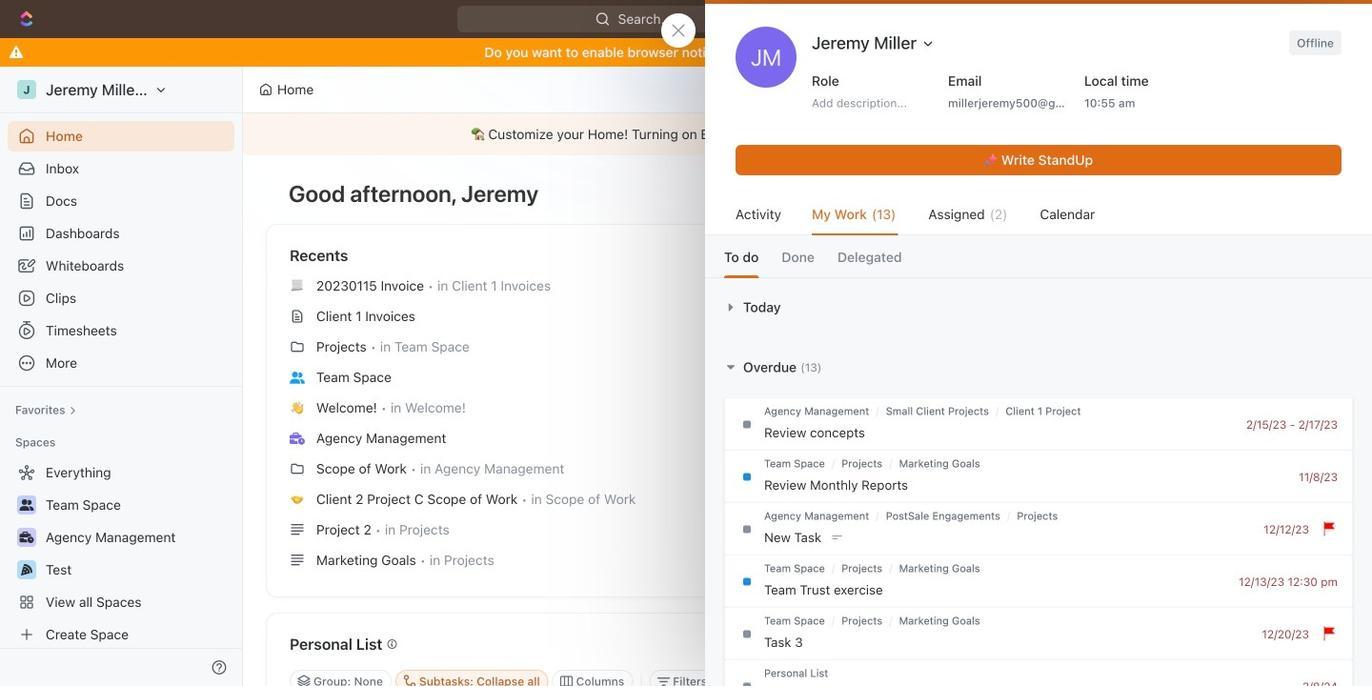 Task type: describe. For each thing, give the bounding box(es) containing it.
sidebar navigation
[[0, 67, 247, 686]]

0 vertical spatial user group image
[[290, 372, 305, 384]]

jeremy miller's workspace, , element
[[17, 80, 36, 99]]

tree inside sidebar navigation
[[8, 458, 235, 650]]



Task type: vqa. For each thing, say whether or not it's contained in the screenshot.
the AKVYC icon
no



Task type: locate. For each thing, give the bounding box(es) containing it.
tab panel
[[706, 277, 1373, 686]]

business time image
[[20, 532, 34, 543]]

alert
[[243, 113, 1373, 155]]

user group image up business time image
[[20, 500, 34, 511]]

1 vertical spatial user group image
[[20, 500, 34, 511]]

tab list
[[706, 235, 1373, 277]]

business time image
[[290, 433, 305, 445]]

tree
[[8, 458, 235, 650]]

pizza slice image
[[21, 564, 32, 576]]

0 horizontal spatial user group image
[[20, 500, 34, 511]]

user group image up business time icon
[[290, 372, 305, 384]]

user group image
[[290, 372, 305, 384], [20, 500, 34, 511]]

1 horizontal spatial user group image
[[290, 372, 305, 384]]



